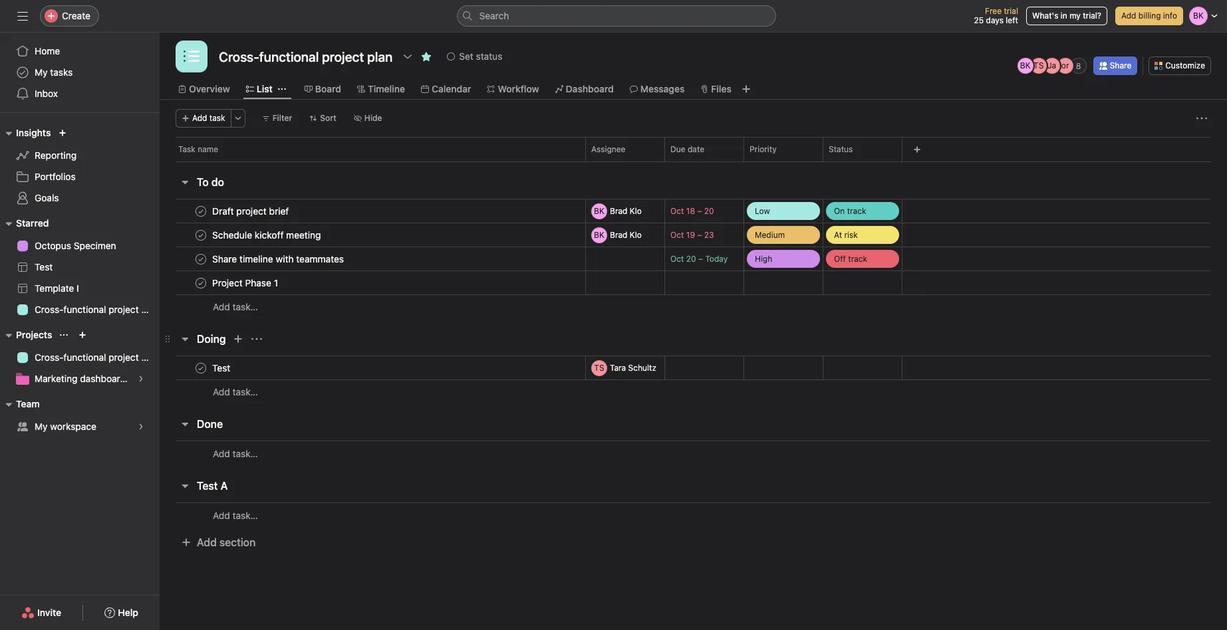 Task type: describe. For each thing, give the bounding box(es) containing it.
oct 20 – today
[[670, 254, 728, 264]]

– for today
[[698, 254, 703, 264]]

oct 19 – 23
[[670, 230, 714, 240]]

search list box
[[457, 5, 776, 27]]

marketing dashboards link
[[8, 368, 152, 390]]

template i
[[35, 283, 79, 294]]

tara
[[610, 363, 626, 373]]

add task… button for 3rd add task… row from the top
[[213, 447, 258, 461]]

timeline link
[[357, 82, 405, 96]]

Project Phase 1 text field
[[209, 276, 282, 290]]

cross- inside projects element
[[35, 352, 63, 363]]

add inside add task button
[[192, 113, 207, 123]]

hide
[[364, 113, 382, 123]]

Schedule kickoff meeting text field
[[209, 228, 325, 242]]

completed image for share timeline with teammates text field
[[193, 251, 209, 267]]

add section
[[197, 537, 256, 549]]

on
[[834, 206, 845, 216]]

share timeline with teammates cell
[[160, 247, 586, 271]]

my tasks link
[[8, 62, 152, 83]]

completed checkbox for oct 20
[[193, 251, 209, 267]]

trial?
[[1083, 11, 1101, 21]]

2 collapse task list for this section image from the top
[[180, 334, 190, 345]]

insights button
[[0, 125, 51, 141]]

task… for add task… "button" within the header doing tree grid
[[232, 386, 258, 398]]

list link
[[246, 82, 273, 96]]

hide sidebar image
[[17, 11, 28, 21]]

status
[[476, 51, 502, 62]]

1 horizontal spatial ts
[[1034, 61, 1044, 70]]

share
[[1110, 61, 1131, 70]]

home link
[[8, 41, 152, 62]]

starred
[[16, 217, 49, 229]]

add task button
[[176, 109, 231, 128]]

sort
[[320, 113, 336, 123]]

sort button
[[303, 109, 342, 128]]

create
[[62, 10, 90, 21]]

3 collapse task list for this section image from the top
[[180, 419, 190, 430]]

bk for at risk
[[594, 230, 604, 240]]

task name
[[178, 144, 218, 154]]

completed image for test text field
[[193, 360, 209, 376]]

dashboard
[[566, 83, 614, 94]]

project inside starred "element"
[[109, 304, 139, 315]]

25
[[974, 15, 984, 25]]

row containing ts
[[160, 356, 1227, 380]]

off
[[834, 254, 846, 264]]

my for my workspace
[[35, 421, 48, 432]]

assignee
[[591, 144, 625, 154]]

0 vertical spatial bk
[[1020, 61, 1031, 70]]

today
[[705, 254, 728, 264]]

share button
[[1093, 57, 1137, 75]]

octopus specimen
[[35, 240, 116, 251]]

inbox link
[[8, 83, 152, 104]]

portfolios
[[35, 171, 76, 182]]

done button
[[197, 412, 223, 436]]

insights element
[[0, 121, 160, 211]]

goals link
[[8, 188, 152, 209]]

cross-functional project plan for cross-functional project plan link within the projects element
[[35, 352, 160, 363]]

search button
[[457, 5, 776, 27]]

test for test
[[35, 261, 53, 273]]

info
[[1163, 11, 1177, 21]]

ts inside the header doing tree grid
[[594, 363, 604, 373]]

add inside the header doing tree grid
[[213, 386, 230, 398]]

high button
[[744, 247, 823, 271]]

starred element
[[0, 211, 160, 323]]

brad for oct 18 – 20
[[610, 206, 627, 216]]

do
[[211, 176, 224, 188]]

filter button
[[256, 109, 298, 128]]

help
[[118, 607, 138, 619]]

team
[[16, 398, 40, 410]]

brad klo for oct 19 – 23
[[610, 230, 642, 240]]

bk for on track
[[594, 206, 604, 216]]

row containing high
[[160, 247, 1227, 271]]

at risk button
[[823, 223, 902, 247]]

cross-functional project plan link inside starred "element"
[[8, 299, 160, 321]]

add inside add section button
[[197, 537, 217, 549]]

task
[[178, 144, 195, 154]]

18
[[686, 206, 695, 216]]

ja
[[1048, 61, 1056, 70]]

completed checkbox inside project phase 1 cell
[[193, 275, 209, 291]]

goals
[[35, 192, 59, 204]]

add inside header to do tree grid
[[213, 301, 230, 313]]

0 horizontal spatial more actions image
[[234, 114, 242, 122]]

add tab image
[[741, 84, 751, 94]]

template i link
[[8, 278, 152, 299]]

workspace
[[50, 421, 96, 432]]

my tasks
[[35, 67, 73, 78]]

billing
[[1138, 11, 1161, 21]]

add inside add billing info 'button'
[[1121, 11, 1136, 21]]

off track
[[834, 254, 867, 264]]

functional inside projects element
[[63, 352, 106, 363]]

completed image for draft project brief text field
[[193, 203, 209, 219]]

calendar
[[432, 83, 471, 94]]

header to do tree grid
[[160, 199, 1227, 319]]

workflow
[[498, 83, 539, 94]]

add task
[[192, 113, 225, 123]]

search
[[479, 10, 509, 21]]

completed checkbox for bk
[[193, 227, 209, 243]]

status
[[829, 144, 853, 154]]

cross-functional project plan link inside projects element
[[8, 347, 160, 368]]

oct for oct 20 – today
[[670, 254, 684, 264]]

to do button
[[197, 170, 224, 194]]

my for my tasks
[[35, 67, 48, 78]]

1 horizontal spatial more actions image
[[1196, 113, 1207, 124]]

Share timeline with teammates text field
[[209, 252, 348, 266]]

board link
[[304, 82, 341, 96]]

list
[[257, 83, 273, 94]]

0 horizontal spatial show options image
[[403, 51, 413, 62]]

low button
[[744, 200, 823, 223]]

projects button
[[0, 327, 52, 343]]

collapse task list for this section image
[[180, 481, 190, 491]]

1 horizontal spatial 20
[[704, 206, 714, 216]]

task… for add task… "button" within the header to do tree grid
[[232, 301, 258, 313]]

left
[[1006, 15, 1018, 25]]

projects
[[16, 329, 52, 341]]

low
[[755, 206, 770, 216]]

functional inside starred "element"
[[63, 304, 106, 315]]

tasks
[[50, 67, 73, 78]]

schultz
[[628, 363, 656, 373]]

set status
[[459, 51, 502, 62]]

board
[[315, 83, 341, 94]]

what's in my trial?
[[1032, 11, 1101, 21]]

teams element
[[0, 392, 160, 440]]

free
[[985, 6, 1002, 16]]

track for on track
[[847, 206, 866, 216]]

add task… button for 4th add task… row from the bottom of the page
[[213, 300, 258, 315]]

octopus
[[35, 240, 71, 251]]

to
[[197, 176, 209, 188]]

row containing task name
[[160, 137, 1227, 162]]

header doing tree grid
[[160, 356, 1227, 404]]

reporting
[[35, 150, 77, 161]]



Task type: vqa. For each thing, say whether or not it's contained in the screenshot.
A
yes



Task type: locate. For each thing, give the bounding box(es) containing it.
1 add task… from the top
[[213, 301, 258, 313]]

more section actions image
[[251, 334, 262, 345]]

add task… button up a
[[213, 447, 258, 461]]

cross-functional project plan inside projects element
[[35, 352, 160, 363]]

3 add task… row from the top
[[160, 441, 1227, 466]]

completed image inside draft project brief cell
[[193, 203, 209, 219]]

1 cross- from the top
[[35, 304, 63, 315]]

test cell
[[160, 356, 586, 380]]

0 vertical spatial show options image
[[403, 51, 413, 62]]

my inside teams element
[[35, 421, 48, 432]]

2 add task… row from the top
[[160, 380, 1227, 404]]

test link
[[8, 257, 152, 278]]

2 oct from the top
[[670, 230, 684, 240]]

add task… for 2nd add task… row
[[213, 386, 258, 398]]

completed checkbox inside test cell
[[193, 360, 209, 376]]

0 vertical spatial cross-
[[35, 304, 63, 315]]

oct for oct 18 – 20
[[670, 206, 684, 216]]

priority
[[750, 144, 777, 154]]

1 vertical spatial –
[[697, 230, 702, 240]]

0 vertical spatial test
[[35, 261, 53, 273]]

1 vertical spatial brad
[[610, 230, 627, 240]]

0 vertical spatial plan
[[141, 304, 160, 315]]

2 brad from the top
[[610, 230, 627, 240]]

plan
[[141, 304, 160, 315], [141, 352, 160, 363]]

collapse task list for this section image
[[180, 177, 190, 188], [180, 334, 190, 345], [180, 419, 190, 430]]

test inside 'test' link
[[35, 261, 53, 273]]

8
[[1076, 61, 1081, 71]]

1 oct from the top
[[670, 206, 684, 216]]

klo for oct 18
[[630, 206, 642, 216]]

add left task
[[192, 113, 207, 123]]

1 horizontal spatial show options image
[[725, 146, 733, 154]]

completed checkbox left test text field
[[193, 360, 209, 376]]

completed checkbox inside draft project brief cell
[[193, 203, 209, 219]]

project up see details, marketing dashboards icon
[[109, 352, 139, 363]]

cross-functional project plan for cross-functional project plan link in the starred "element"
[[35, 304, 160, 315]]

due
[[670, 144, 685, 154]]

add task… up a
[[213, 448, 258, 459]]

4 add task… button from the top
[[213, 508, 258, 523]]

functional
[[63, 304, 106, 315], [63, 352, 106, 363]]

add task… inside the header doing tree grid
[[213, 386, 258, 398]]

or
[[1061, 61, 1069, 70]]

1 add task… row from the top
[[160, 295, 1227, 319]]

completed image left project phase 1 text box
[[193, 275, 209, 291]]

projects element
[[0, 323, 160, 392]]

klo for oct 19
[[630, 230, 642, 240]]

trial
[[1004, 6, 1018, 16]]

4 completed image from the top
[[193, 360, 209, 376]]

1 collapse task list for this section image from the top
[[180, 177, 190, 188]]

show options image right date
[[725, 146, 733, 154]]

set
[[459, 51, 473, 62]]

brad klo down assignee
[[610, 206, 642, 216]]

1 brad klo from the top
[[610, 206, 642, 216]]

dashboards
[[80, 373, 131, 384]]

add a task to this section image
[[232, 334, 243, 345]]

brad klo left the 19
[[610, 230, 642, 240]]

add down the 'done' button
[[213, 448, 230, 459]]

2 cross- from the top
[[35, 352, 63, 363]]

Test text field
[[209, 361, 234, 375]]

4 add task… from the top
[[213, 510, 258, 521]]

1 plan from the top
[[141, 304, 160, 315]]

add left 'section'
[[197, 537, 217, 549]]

add task… button down project phase 1 text box
[[213, 300, 258, 315]]

1 vertical spatial track
[[848, 254, 867, 264]]

add task… button for first add task… row from the bottom
[[213, 508, 258, 523]]

completed image
[[193, 203, 209, 219], [193, 251, 209, 267], [193, 275, 209, 291], [193, 360, 209, 376]]

add task… down test text field
[[213, 386, 258, 398]]

completed checkbox up completed image
[[193, 203, 209, 219]]

cross- down template
[[35, 304, 63, 315]]

1 vertical spatial completed checkbox
[[193, 360, 209, 376]]

23
[[704, 230, 714, 240]]

task… for add task… "button" corresponding to 3rd add task… row from the top
[[232, 448, 258, 459]]

2 task… from the top
[[232, 386, 258, 398]]

list image
[[184, 49, 200, 65]]

customize button
[[1149, 57, 1211, 75]]

more actions image right task
[[234, 114, 242, 122]]

brad klo
[[610, 206, 642, 216], [610, 230, 642, 240]]

cross- up marketing
[[35, 352, 63, 363]]

1 completed checkbox from the top
[[193, 227, 209, 243]]

1 vertical spatial test
[[197, 480, 218, 492]]

add
[[1121, 11, 1136, 21], [192, 113, 207, 123], [213, 301, 230, 313], [213, 386, 230, 398], [213, 448, 230, 459], [213, 510, 230, 521], [197, 537, 217, 549]]

completed image left test text field
[[193, 360, 209, 376]]

bk
[[1020, 61, 1031, 70], [594, 206, 604, 216], [594, 230, 604, 240]]

dashboard link
[[555, 82, 614, 96]]

reporting link
[[8, 145, 152, 166]]

add field image
[[913, 146, 921, 154]]

3 task… from the top
[[232, 448, 258, 459]]

2 vertical spatial completed checkbox
[[193, 275, 209, 291]]

None text field
[[215, 45, 396, 69]]

2 add task… button from the top
[[213, 385, 258, 400]]

calendar link
[[421, 82, 471, 96]]

track inside dropdown button
[[848, 254, 867, 264]]

1 task… from the top
[[232, 301, 258, 313]]

1 vertical spatial plan
[[141, 352, 160, 363]]

test left a
[[197, 480, 218, 492]]

1 horizontal spatial test
[[197, 480, 218, 492]]

new project or portfolio image
[[79, 331, 87, 339]]

track for off track
[[848, 254, 867, 264]]

test for test a
[[197, 480, 218, 492]]

add task… button inside the header doing tree grid
[[213, 385, 258, 400]]

cross-functional project plan down template i link
[[35, 304, 160, 315]]

1 vertical spatial ts
[[594, 363, 604, 373]]

new image
[[59, 129, 67, 137]]

medium button
[[744, 223, 823, 247]]

template
[[35, 283, 74, 294]]

messages link
[[630, 82, 685, 96]]

oct
[[670, 206, 684, 216], [670, 230, 684, 240], [670, 254, 684, 264]]

show options image left "remove from starred" icon
[[403, 51, 413, 62]]

completed image inside the share timeline with teammates "cell"
[[193, 251, 209, 267]]

high
[[755, 254, 772, 264]]

add task… for first add task… row from the bottom
[[213, 510, 258, 521]]

on track button
[[823, 200, 902, 223]]

add task… row
[[160, 295, 1227, 319], [160, 380, 1227, 404], [160, 441, 1227, 466], [160, 503, 1227, 528]]

0 vertical spatial oct
[[670, 206, 684, 216]]

see details, my workspace image
[[137, 423, 145, 431]]

task…
[[232, 301, 258, 313], [232, 386, 258, 398], [232, 448, 258, 459], [232, 510, 258, 521]]

doing button
[[197, 327, 226, 351]]

marketing dashboards
[[35, 373, 131, 384]]

days
[[986, 15, 1004, 25]]

1 cross-functional project plan from the top
[[35, 304, 160, 315]]

i
[[77, 283, 79, 294]]

at risk
[[834, 230, 858, 240]]

files link
[[701, 82, 732, 96]]

project inside projects element
[[109, 352, 139, 363]]

– for 23
[[697, 230, 702, 240]]

0 vertical spatial cross-functional project plan
[[35, 304, 160, 315]]

oct for oct 19 – 23
[[670, 230, 684, 240]]

completed checkbox inside the share timeline with teammates "cell"
[[193, 251, 209, 267]]

0 horizontal spatial test
[[35, 261, 53, 273]]

portfolios link
[[8, 166, 152, 188]]

2 completed checkbox from the top
[[193, 360, 209, 376]]

klo left the 19
[[630, 230, 642, 240]]

completed image for project phase 1 text box
[[193, 275, 209, 291]]

1 vertical spatial my
[[35, 421, 48, 432]]

home
[[35, 45, 60, 57]]

cross-functional project plan link up the marketing dashboards
[[8, 347, 160, 368]]

3 completed checkbox from the top
[[193, 275, 209, 291]]

oct left the 19
[[670, 230, 684, 240]]

show options, current sort, top image
[[60, 331, 68, 339]]

1 vertical spatial bk
[[594, 206, 604, 216]]

remove from starred image
[[421, 51, 432, 62]]

2 cross-functional project plan from the top
[[35, 352, 160, 363]]

0 horizontal spatial ts
[[594, 363, 604, 373]]

my down team
[[35, 421, 48, 432]]

–
[[697, 206, 702, 216], [697, 230, 702, 240], [698, 254, 703, 264]]

2 project from the top
[[109, 352, 139, 363]]

inbox
[[35, 88, 58, 99]]

task… inside the header doing tree grid
[[232, 386, 258, 398]]

test down octopus
[[35, 261, 53, 273]]

19
[[686, 230, 695, 240]]

3 completed image from the top
[[193, 275, 209, 291]]

name
[[198, 144, 218, 154]]

1 cross-functional project plan link from the top
[[8, 299, 160, 321]]

cross-functional project plan
[[35, 304, 160, 315], [35, 352, 160, 363]]

– left today
[[698, 254, 703, 264]]

20 right 18
[[704, 206, 714, 216]]

1 vertical spatial brad klo
[[610, 230, 642, 240]]

20
[[704, 206, 714, 216], [686, 254, 696, 264]]

at
[[834, 230, 842, 240]]

track right off
[[848, 254, 867, 264]]

show options image
[[403, 51, 413, 62], [725, 146, 733, 154]]

tab actions image
[[278, 85, 286, 93]]

track inside popup button
[[847, 206, 866, 216]]

schedule kickoff meeting cell
[[160, 223, 586, 247]]

completed checkbox down to
[[193, 227, 209, 243]]

see details, marketing dashboards image
[[137, 375, 145, 383]]

invite
[[37, 607, 61, 619]]

1 vertical spatial cross-functional project plan link
[[8, 347, 160, 368]]

timeline
[[368, 83, 405, 94]]

brad klo for oct 18 – 20
[[610, 206, 642, 216]]

2 vertical spatial bk
[[594, 230, 604, 240]]

risk
[[844, 230, 858, 240]]

add task… down project phase 1 text box
[[213, 301, 258, 313]]

completed checkbox for oct 18
[[193, 203, 209, 219]]

off track button
[[823, 247, 902, 271]]

0 horizontal spatial 20
[[686, 254, 696, 264]]

1 brad from the top
[[610, 206, 627, 216]]

1 add task… button from the top
[[213, 300, 258, 315]]

customize
[[1165, 61, 1205, 70]]

project phase 1 cell
[[160, 271, 586, 295]]

cross-functional project plan link down i
[[8, 299, 160, 321]]

add task… button for 2nd add task… row
[[213, 385, 258, 400]]

0 vertical spatial functional
[[63, 304, 106, 315]]

2 my from the top
[[35, 421, 48, 432]]

0 vertical spatial 20
[[704, 206, 714, 216]]

2 functional from the top
[[63, 352, 106, 363]]

klo
[[630, 206, 642, 216], [630, 230, 642, 240]]

plan for cross-functional project plan link in the starred "element"
[[141, 304, 160, 315]]

– inside row
[[698, 254, 703, 264]]

klo left 18
[[630, 206, 642, 216]]

completed image inside test cell
[[193, 360, 209, 376]]

done
[[197, 418, 223, 430]]

2 add task… from the top
[[213, 386, 258, 398]]

my left tasks
[[35, 67, 48, 78]]

1 completed checkbox from the top
[[193, 203, 209, 219]]

2 plan from the top
[[141, 352, 160, 363]]

0 vertical spatial ts
[[1034, 61, 1044, 70]]

add task… up 'section'
[[213, 510, 258, 521]]

1 vertical spatial functional
[[63, 352, 106, 363]]

add task… button down test text field
[[213, 385, 258, 400]]

set status button
[[441, 47, 508, 66]]

1 vertical spatial show options image
[[725, 146, 733, 154]]

add task… button up 'section'
[[213, 508, 258, 523]]

brad for oct 19 – 23
[[610, 230, 627, 240]]

oct down oct 19 – 23 at the top right
[[670, 254, 684, 264]]

completed image up completed image
[[193, 203, 209, 219]]

global element
[[0, 33, 160, 112]]

add left billing at the top right
[[1121, 11, 1136, 21]]

task
[[209, 113, 225, 123]]

add up add section button on the left
[[213, 510, 230, 521]]

2 brad klo from the top
[[610, 230, 642, 240]]

1 project from the top
[[109, 304, 139, 315]]

0 vertical spatial track
[[847, 206, 866, 216]]

3 add task… from the top
[[213, 448, 258, 459]]

my
[[35, 67, 48, 78], [35, 421, 48, 432]]

3 add task… button from the top
[[213, 447, 258, 461]]

collapse task list for this section image left the 'done' button
[[180, 419, 190, 430]]

1 vertical spatial 20
[[686, 254, 696, 264]]

functional up the marketing dashboards
[[63, 352, 106, 363]]

2 completed checkbox from the top
[[193, 251, 209, 267]]

2 vertical spatial oct
[[670, 254, 684, 264]]

completed image inside project phase 1 cell
[[193, 275, 209, 291]]

add task… button inside header to do tree grid
[[213, 300, 258, 315]]

medium
[[755, 230, 785, 240]]

cross- inside starred "element"
[[35, 304, 63, 315]]

4 add task… row from the top
[[160, 503, 1227, 528]]

Completed checkbox
[[193, 227, 209, 243], [193, 360, 209, 376]]

add task… inside header to do tree grid
[[213, 301, 258, 313]]

add task…
[[213, 301, 258, 313], [213, 386, 258, 398], [213, 448, 258, 459], [213, 510, 258, 521]]

task… for first add task… row from the bottom add task… "button"
[[232, 510, 258, 521]]

cross-functional project plan inside starred "element"
[[35, 304, 160, 315]]

test a button
[[197, 474, 228, 498]]

2 vertical spatial collapse task list for this section image
[[180, 419, 190, 430]]

completed image
[[193, 227, 209, 243]]

0 vertical spatial completed checkbox
[[193, 227, 209, 243]]

1 vertical spatial cross-functional project plan
[[35, 352, 160, 363]]

0 vertical spatial brad klo
[[610, 206, 642, 216]]

0 vertical spatial brad
[[610, 206, 627, 216]]

specimen
[[74, 240, 116, 251]]

track right "on"
[[847, 206, 866, 216]]

marketing
[[35, 373, 77, 384]]

ts left the tara
[[594, 363, 604, 373]]

oct left 18
[[670, 206, 684, 216]]

plan for cross-functional project plan link within the projects element
[[141, 352, 160, 363]]

plan inside starred "element"
[[141, 304, 160, 315]]

– right the 19
[[697, 230, 702, 240]]

1 vertical spatial collapse task list for this section image
[[180, 334, 190, 345]]

1 klo from the top
[[630, 206, 642, 216]]

overview
[[189, 83, 230, 94]]

collapse task list for this section image left doing 'button'
[[180, 334, 190, 345]]

messages
[[640, 83, 685, 94]]

0 vertical spatial completed checkbox
[[193, 203, 209, 219]]

Completed checkbox
[[193, 203, 209, 219], [193, 251, 209, 267], [193, 275, 209, 291]]

0 vertical spatial my
[[35, 67, 48, 78]]

my workspace link
[[8, 416, 152, 438]]

collapse task list for this section image left to
[[180, 177, 190, 188]]

2 cross-functional project plan link from the top
[[8, 347, 160, 368]]

oct inside row
[[670, 254, 684, 264]]

0 vertical spatial collapse task list for this section image
[[180, 177, 190, 188]]

1 vertical spatial cross-
[[35, 352, 63, 363]]

add up doing 'button'
[[213, 301, 230, 313]]

overview link
[[178, 82, 230, 96]]

task… inside header to do tree grid
[[232, 301, 258, 313]]

to do
[[197, 176, 224, 188]]

20 down the 19
[[686, 254, 696, 264]]

in
[[1061, 11, 1067, 21]]

1 my from the top
[[35, 67, 48, 78]]

due date
[[670, 144, 704, 154]]

1 vertical spatial project
[[109, 352, 139, 363]]

more actions image down customize
[[1196, 113, 1207, 124]]

– for 20
[[697, 206, 702, 216]]

4 task… from the top
[[232, 510, 258, 521]]

1 functional from the top
[[63, 304, 106, 315]]

3 oct from the top
[[670, 254, 684, 264]]

create button
[[40, 5, 99, 27]]

what's in my trial? button
[[1026, 7, 1107, 25]]

plan inside projects element
[[141, 352, 160, 363]]

0 vertical spatial klo
[[630, 206, 642, 216]]

date
[[688, 144, 704, 154]]

insights
[[16, 127, 51, 138]]

test inside test a "button"
[[197, 480, 218, 492]]

my inside global 'element'
[[35, 67, 48, 78]]

0 vertical spatial –
[[697, 206, 702, 216]]

completed image down completed image
[[193, 251, 209, 267]]

a
[[220, 480, 228, 492]]

oct 18 – 20
[[670, 206, 714, 216]]

completed checkbox inside schedule kickoff meeting cell
[[193, 227, 209, 243]]

functional down template i link
[[63, 304, 106, 315]]

ts left ja
[[1034, 61, 1044, 70]]

workflow link
[[487, 82, 539, 96]]

draft project brief cell
[[160, 199, 586, 223]]

add task… for 3rd add task… row from the top
[[213, 448, 258, 459]]

more actions image
[[1196, 113, 1207, 124], [234, 114, 242, 122]]

files
[[711, 83, 732, 94]]

1 vertical spatial klo
[[630, 230, 642, 240]]

completed checkbox for ts
[[193, 360, 209, 376]]

project down template i link
[[109, 304, 139, 315]]

add task… for 4th add task… row from the bottom of the page
[[213, 301, 258, 313]]

1 completed image from the top
[[193, 203, 209, 219]]

2 klo from the top
[[630, 230, 642, 240]]

row
[[160, 137, 1227, 162], [176, 161, 1211, 162], [160, 199, 1227, 223], [160, 223, 1227, 247], [160, 247, 1227, 271], [160, 271, 1227, 295], [160, 356, 1227, 380]]

cross-functional project plan up dashboards
[[35, 352, 160, 363]]

Draft project brief text field
[[209, 205, 293, 218]]

completed checkbox left project phase 1 text box
[[193, 275, 209, 291]]

hide button
[[348, 109, 388, 128]]

0 vertical spatial cross-functional project plan link
[[8, 299, 160, 321]]

2 vertical spatial –
[[698, 254, 703, 264]]

1 vertical spatial completed checkbox
[[193, 251, 209, 267]]

add down test text field
[[213, 386, 230, 398]]

completed checkbox down completed image
[[193, 251, 209, 267]]

0 vertical spatial project
[[109, 304, 139, 315]]

2 completed image from the top
[[193, 251, 209, 267]]

team button
[[0, 396, 40, 412]]

– right 18
[[697, 206, 702, 216]]

1 vertical spatial oct
[[670, 230, 684, 240]]



